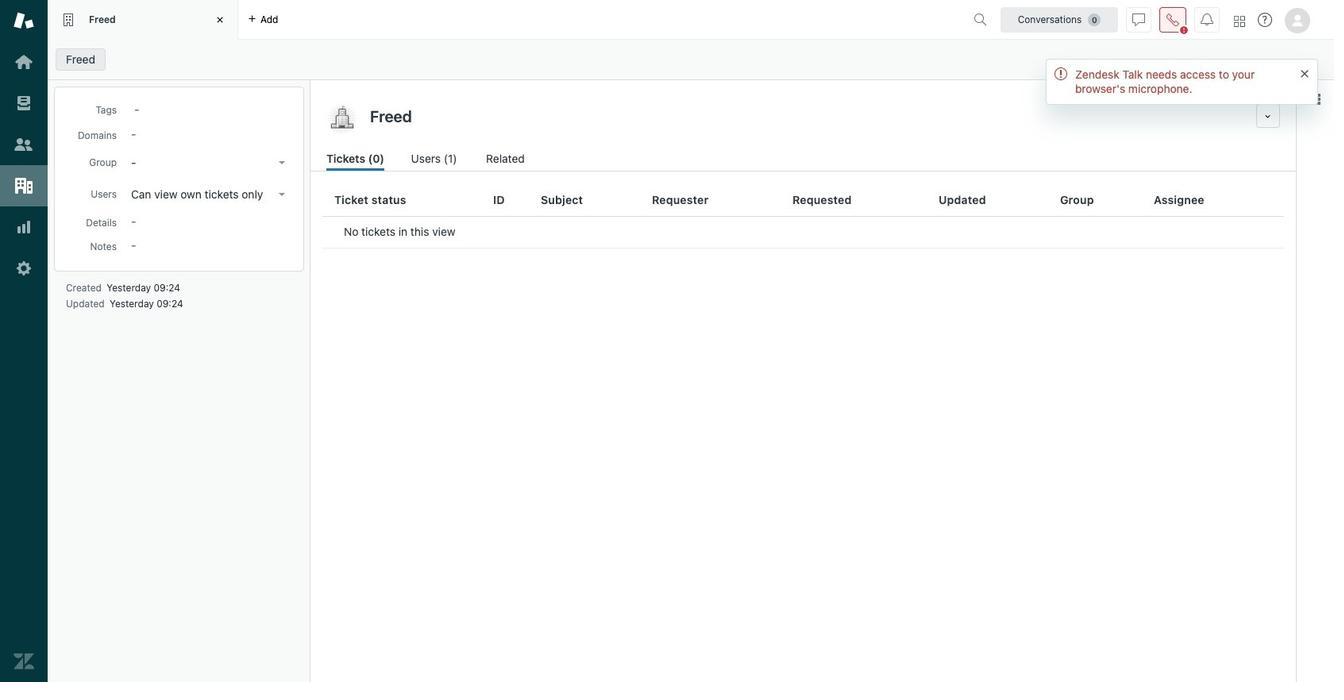 Task type: vqa. For each thing, say whether or not it's contained in the screenshot.
region
no



Task type: locate. For each thing, give the bounding box(es) containing it.
admin image
[[14, 258, 34, 279]]

secondary element
[[48, 44, 1335, 75]]

reporting image
[[14, 217, 34, 238]]

grid
[[311, 184, 1297, 682]]

button displays agent's chat status as invisible. image
[[1133, 13, 1146, 26]]

customers image
[[14, 134, 34, 155]]

- field
[[128, 100, 292, 118]]

tab
[[48, 0, 238, 40]]

main element
[[0, 0, 48, 682]]

tabs tab list
[[48, 0, 968, 40]]

zendesk products image
[[1235, 15, 1246, 27]]

icon_org image
[[327, 104, 358, 136]]

None text field
[[365, 104, 1250, 128]]

get started image
[[14, 52, 34, 72]]



Task type: describe. For each thing, give the bounding box(es) containing it.
arrow down image
[[279, 193, 285, 196]]

organizations image
[[14, 176, 34, 196]]

arrow down image
[[279, 161, 285, 164]]

views image
[[14, 93, 34, 114]]

close image
[[212, 12, 228, 28]]

zendesk image
[[14, 651, 34, 672]]

notifications image
[[1201, 13, 1214, 26]]

apps image
[[1309, 93, 1322, 106]]

zendesk support image
[[14, 10, 34, 31]]

get help image
[[1258, 13, 1273, 27]]



